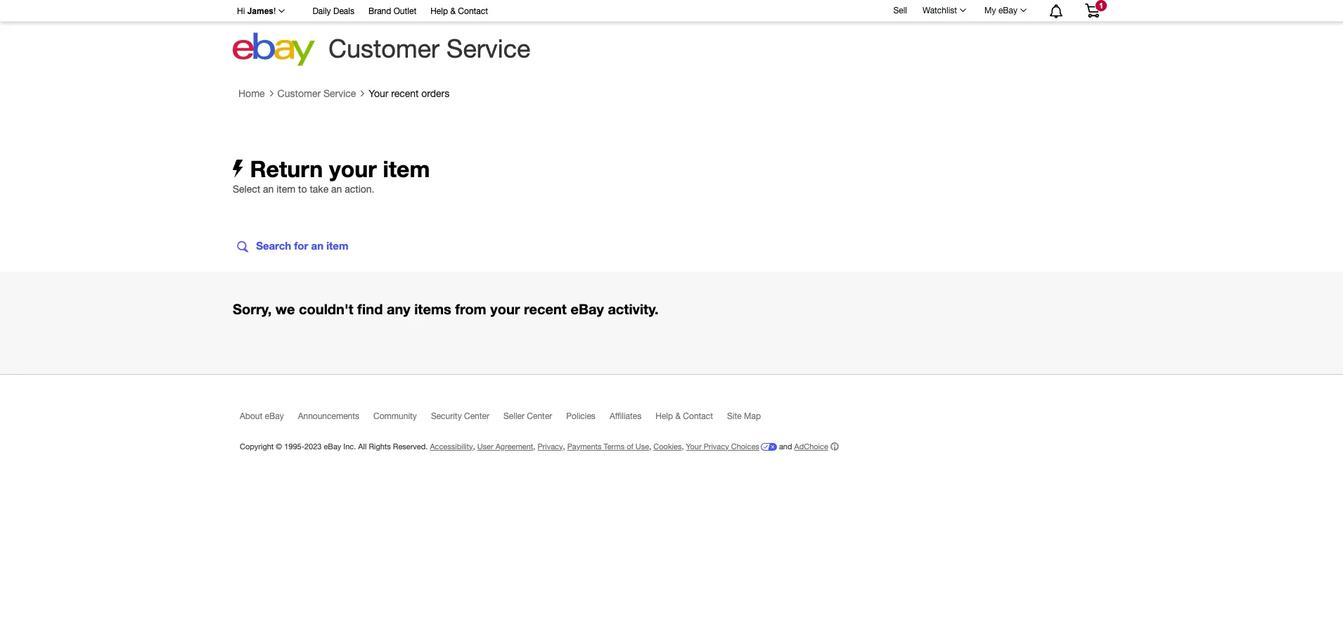 Task type: locate. For each thing, give the bounding box(es) containing it.
, right use
[[682, 442, 684, 450]]

help & contact
[[430, 6, 488, 16], [656, 411, 713, 421]]

ebay
[[998, 6, 1017, 15], [571, 300, 604, 317], [265, 411, 284, 421], [324, 442, 341, 450]]

0 vertical spatial help & contact link
[[430, 4, 488, 20]]

0 horizontal spatial privacy
[[538, 442, 563, 450]]

!
[[274, 6, 276, 16]]

1 horizontal spatial recent
[[524, 300, 567, 317]]

, left cookies at the bottom
[[649, 442, 651, 450]]

home link
[[238, 88, 265, 99]]

1 vertical spatial customer service
[[277, 88, 356, 99]]

accessibility
[[430, 442, 473, 450]]

help & contact for the bottommost help & contact link
[[656, 411, 713, 421]]

help & contact inside account navigation
[[430, 6, 488, 16]]

1 horizontal spatial customer
[[328, 34, 440, 63]]

0 horizontal spatial help & contact link
[[430, 4, 488, 20]]

& up cookies at the bottom
[[675, 411, 681, 421]]

your inside main content
[[369, 88, 388, 99]]

home
[[238, 88, 265, 99]]

help up cookies at the bottom
[[656, 411, 673, 421]]

0 horizontal spatial help & contact
[[430, 6, 488, 16]]

0 vertical spatial help & contact
[[430, 6, 488, 16]]

daily
[[312, 6, 331, 16]]

all
[[358, 442, 367, 450]]

contact left site
[[683, 411, 713, 421]]

privacy left choices
[[704, 442, 729, 450]]

1 horizontal spatial help & contact
[[656, 411, 713, 421]]

service left your recent orders link
[[323, 88, 356, 99]]

0 horizontal spatial help
[[430, 6, 448, 16]]

0 horizontal spatial item
[[277, 184, 295, 195]]

1 horizontal spatial service
[[447, 34, 530, 63]]

help inside account navigation
[[430, 6, 448, 16]]

1 horizontal spatial center
[[527, 411, 552, 421]]

sell
[[893, 5, 907, 15]]

choices
[[731, 442, 759, 450]]

1 vertical spatial your
[[490, 300, 520, 317]]

0 vertical spatial service
[[447, 34, 530, 63]]

help & contact inside help & contact link
[[656, 411, 713, 421]]

customer service down outlet
[[328, 34, 530, 63]]

your right cookies at the bottom
[[686, 442, 701, 450]]

your right from
[[490, 300, 520, 317]]

service
[[447, 34, 530, 63], [323, 88, 356, 99]]

customer inside return your item main content
[[277, 88, 321, 99]]

0 vertical spatial help
[[430, 6, 448, 16]]

watchlist link
[[915, 2, 973, 19]]

1 vertical spatial your
[[686, 442, 701, 450]]

0 horizontal spatial service
[[323, 88, 356, 99]]

customer right the 'home'
[[277, 88, 321, 99]]

1 horizontal spatial an
[[311, 239, 323, 252]]

an right 'take'
[[331, 184, 342, 195]]

& for help & contact link within account navigation
[[450, 6, 456, 16]]

& right outlet
[[450, 6, 456, 16]]

hi
[[237, 6, 245, 16]]

0 vertical spatial &
[[450, 6, 456, 16]]

4 , from the left
[[649, 442, 651, 450]]

sell link
[[887, 5, 913, 15]]

help & contact link right outlet
[[430, 4, 488, 20]]

2 horizontal spatial item
[[383, 156, 430, 182]]

brand outlet link
[[368, 4, 416, 20]]

help & contact link inside account navigation
[[430, 4, 488, 20]]

customer service right the 'home'
[[277, 88, 356, 99]]

your left orders
[[369, 88, 388, 99]]

help right outlet
[[430, 6, 448, 16]]

0 horizontal spatial contact
[[458, 6, 488, 16]]

recent
[[391, 88, 419, 99], [524, 300, 567, 317]]

help & contact link
[[430, 4, 488, 20], [656, 411, 727, 427]]

to
[[298, 184, 307, 195]]

customer service banner
[[229, 0, 1110, 70]]

return your item main content
[[0, 82, 1343, 374]]

0 vertical spatial item
[[383, 156, 430, 182]]

, left 'payments'
[[563, 442, 565, 450]]

daily deals
[[312, 6, 354, 16]]

1 center from the left
[[464, 411, 489, 421]]

1 vertical spatial help
[[656, 411, 673, 421]]

0 horizontal spatial recent
[[391, 88, 419, 99]]

0 vertical spatial customer service
[[328, 34, 530, 63]]

1 horizontal spatial help
[[656, 411, 673, 421]]

0 horizontal spatial your
[[369, 88, 388, 99]]

2 center from the left
[[527, 411, 552, 421]]

center for seller center
[[527, 411, 552, 421]]

contact right outlet
[[458, 6, 488, 16]]

privacy down seller center link
[[538, 442, 563, 450]]

site map link
[[727, 411, 775, 427]]

center
[[464, 411, 489, 421], [527, 411, 552, 421]]

user agreement link
[[477, 442, 533, 450]]

customer
[[328, 34, 440, 63], [277, 88, 321, 99]]

your
[[329, 156, 377, 182], [490, 300, 520, 317]]

ebay right my
[[998, 6, 1017, 15]]

brand
[[368, 6, 391, 16]]

center right seller
[[527, 411, 552, 421]]

1 vertical spatial help & contact link
[[656, 411, 727, 427]]

5 , from the left
[[682, 442, 684, 450]]

your up action.
[[329, 156, 377, 182]]

ebay right about
[[265, 411, 284, 421]]

customer service
[[328, 34, 530, 63], [277, 88, 356, 99]]

cookies
[[653, 442, 682, 450]]

action.
[[345, 184, 374, 195]]

center right security
[[464, 411, 489, 421]]

item
[[383, 156, 430, 182], [277, 184, 295, 195], [326, 239, 348, 252]]

0 vertical spatial your
[[329, 156, 377, 182]]

,
[[473, 442, 475, 450], [533, 442, 535, 450], [563, 442, 565, 450], [649, 442, 651, 450], [682, 442, 684, 450]]

service inside banner
[[447, 34, 530, 63]]

1 horizontal spatial contact
[[683, 411, 713, 421]]

an
[[263, 184, 274, 195], [331, 184, 342, 195], [311, 239, 323, 252]]

1 horizontal spatial privacy
[[704, 442, 729, 450]]

hi james !
[[237, 6, 276, 16]]

& for the bottommost help & contact link
[[675, 411, 681, 421]]

1 vertical spatial help & contact
[[656, 411, 713, 421]]

0 vertical spatial recent
[[391, 88, 419, 99]]

for
[[294, 239, 308, 252]]

an right for
[[311, 239, 323, 252]]

1 vertical spatial contact
[[683, 411, 713, 421]]

0 vertical spatial contact
[[458, 6, 488, 16]]

0 vertical spatial customer
[[328, 34, 440, 63]]

contact
[[458, 6, 488, 16], [683, 411, 713, 421]]

customer service link
[[277, 88, 356, 99]]

1 horizontal spatial help & contact link
[[656, 411, 727, 427]]

0 horizontal spatial &
[[450, 6, 456, 16]]

& inside account navigation
[[450, 6, 456, 16]]

contact for help & contact link within account navigation
[[458, 6, 488, 16]]

an right select
[[263, 184, 274, 195]]

about ebay
[[240, 411, 284, 421]]

1 vertical spatial service
[[323, 88, 356, 99]]

any
[[387, 300, 410, 317]]

service inside return your item main content
[[323, 88, 356, 99]]

customer down brand
[[328, 34, 440, 63]]

0 horizontal spatial center
[[464, 411, 489, 421]]

your
[[369, 88, 388, 99], [686, 442, 701, 450]]

copyright © 1995-2023 ebay inc. all rights reserved. accessibility , user agreement , privacy , payments terms of use , cookies , your privacy choices
[[240, 442, 759, 450]]

2 vertical spatial item
[[326, 239, 348, 252]]

0 vertical spatial your
[[369, 88, 388, 99]]

, left user
[[473, 442, 475, 450]]

0 horizontal spatial your
[[329, 156, 377, 182]]

0 horizontal spatial customer
[[277, 88, 321, 99]]

1 horizontal spatial your
[[686, 442, 701, 450]]

©
[[276, 442, 282, 450]]

1 vertical spatial &
[[675, 411, 681, 421]]

1995-
[[284, 442, 304, 450]]

map
[[744, 411, 761, 421]]

account navigation
[[229, 0, 1110, 22]]

2 , from the left
[[533, 442, 535, 450]]

, left privacy link at bottom
[[533, 442, 535, 450]]

policies link
[[566, 411, 610, 427]]

help
[[430, 6, 448, 16], [656, 411, 673, 421]]

service up orders
[[447, 34, 530, 63]]

1 horizontal spatial item
[[326, 239, 348, 252]]

couldn't
[[299, 300, 353, 317]]

help & contact link up cookies link
[[656, 411, 727, 427]]

item inside button
[[326, 239, 348, 252]]

1 vertical spatial customer
[[277, 88, 321, 99]]

copyright
[[240, 442, 274, 450]]

return your item select an item to take an action.
[[233, 156, 430, 195]]

help & contact up cookies at the bottom
[[656, 411, 713, 421]]

help & contact right outlet
[[430, 6, 488, 16]]

contact inside account navigation
[[458, 6, 488, 16]]

1 horizontal spatial &
[[675, 411, 681, 421]]

your recent orders link
[[369, 88, 449, 99]]

privacy
[[538, 442, 563, 450], [704, 442, 729, 450]]

ebay left activity. at the left of page
[[571, 300, 604, 317]]



Task type: vqa. For each thing, say whether or not it's contained in the screenshot.
"©"
yes



Task type: describe. For each thing, give the bounding box(es) containing it.
seller
[[503, 411, 525, 421]]

policies
[[566, 411, 596, 421]]

affiliates
[[610, 411, 641, 421]]

of
[[627, 442, 633, 450]]

site
[[727, 411, 742, 421]]

outlet
[[394, 6, 416, 16]]

community link
[[373, 411, 431, 427]]

ebay inside return your item main content
[[571, 300, 604, 317]]

help & contact for help & contact link within account navigation
[[430, 6, 488, 16]]

0 horizontal spatial an
[[263, 184, 274, 195]]

return
[[250, 156, 323, 182]]

1 link
[[1077, 0, 1108, 20]]

user
[[477, 442, 493, 450]]

activity.
[[608, 300, 659, 317]]

privacy link
[[538, 442, 563, 450]]

sorry,
[[233, 300, 272, 317]]

reserved.
[[393, 442, 428, 450]]

community
[[373, 411, 417, 421]]

and adchoice
[[777, 442, 828, 450]]

james
[[247, 6, 274, 16]]

brand outlet
[[368, 6, 416, 16]]

search for an item
[[253, 239, 348, 252]]

an inside search for an item button
[[311, 239, 323, 252]]

adchoice link
[[794, 442, 839, 451]]

affiliates link
[[610, 411, 656, 427]]

your privacy choices link
[[686, 442, 777, 450]]

my
[[985, 6, 996, 15]]

search for an item button
[[233, 237, 353, 254]]

payments
[[567, 442, 602, 450]]

customer service inside banner
[[328, 34, 530, 63]]

terms
[[604, 442, 625, 450]]

select
[[233, 184, 260, 195]]

security center
[[431, 411, 489, 421]]

1 privacy from the left
[[538, 442, 563, 450]]

daily deals link
[[312, 4, 354, 20]]

help for help & contact link within account navigation
[[430, 6, 448, 16]]

my ebay link
[[977, 2, 1033, 19]]

orders
[[421, 88, 449, 99]]

2 horizontal spatial an
[[331, 184, 342, 195]]

take
[[310, 184, 328, 195]]

search
[[256, 239, 291, 252]]

1 vertical spatial item
[[277, 184, 295, 195]]

security center link
[[431, 411, 503, 427]]

contact for the bottommost help & contact link
[[683, 411, 713, 421]]

find
[[357, 300, 383, 317]]

1 , from the left
[[473, 442, 475, 450]]

2 privacy from the left
[[704, 442, 729, 450]]

about
[[240, 411, 262, 421]]

your recent orders
[[369, 88, 449, 99]]

ebay inside "link"
[[265, 411, 284, 421]]

about ebay link
[[240, 411, 298, 427]]

announcements
[[298, 411, 359, 421]]

center for security center
[[464, 411, 489, 421]]

your inside return your item select an item to take an action.
[[329, 156, 377, 182]]

customer service inside return your item main content
[[277, 88, 356, 99]]

2023
[[304, 442, 322, 450]]

from
[[455, 300, 486, 317]]

seller center
[[503, 411, 552, 421]]

inc.
[[343, 442, 356, 450]]

customer inside banner
[[328, 34, 440, 63]]

watchlist
[[923, 6, 957, 15]]

announcements link
[[298, 411, 373, 427]]

rights
[[369, 442, 391, 450]]

ebay left inc.
[[324, 442, 341, 450]]

seller center link
[[503, 411, 566, 427]]

adchoice
[[794, 442, 828, 450]]

my ebay
[[985, 6, 1017, 15]]

accessibility link
[[430, 442, 473, 450]]

site map
[[727, 411, 761, 421]]

help for the bottommost help & contact link
[[656, 411, 673, 421]]

payments terms of use link
[[567, 442, 649, 450]]

agreement
[[496, 442, 533, 450]]

security
[[431, 411, 462, 421]]

cookies link
[[653, 442, 682, 450]]

1
[[1099, 1, 1103, 10]]

and
[[779, 442, 792, 450]]

1 vertical spatial recent
[[524, 300, 567, 317]]

ebay inside account navigation
[[998, 6, 1017, 15]]

use
[[636, 442, 649, 450]]

items
[[414, 300, 451, 317]]

3 , from the left
[[563, 442, 565, 450]]

deals
[[333, 6, 354, 16]]

we
[[275, 300, 295, 317]]

sorry, we couldn't find any items from your recent ebay activity.
[[233, 300, 659, 317]]

1 horizontal spatial your
[[490, 300, 520, 317]]



